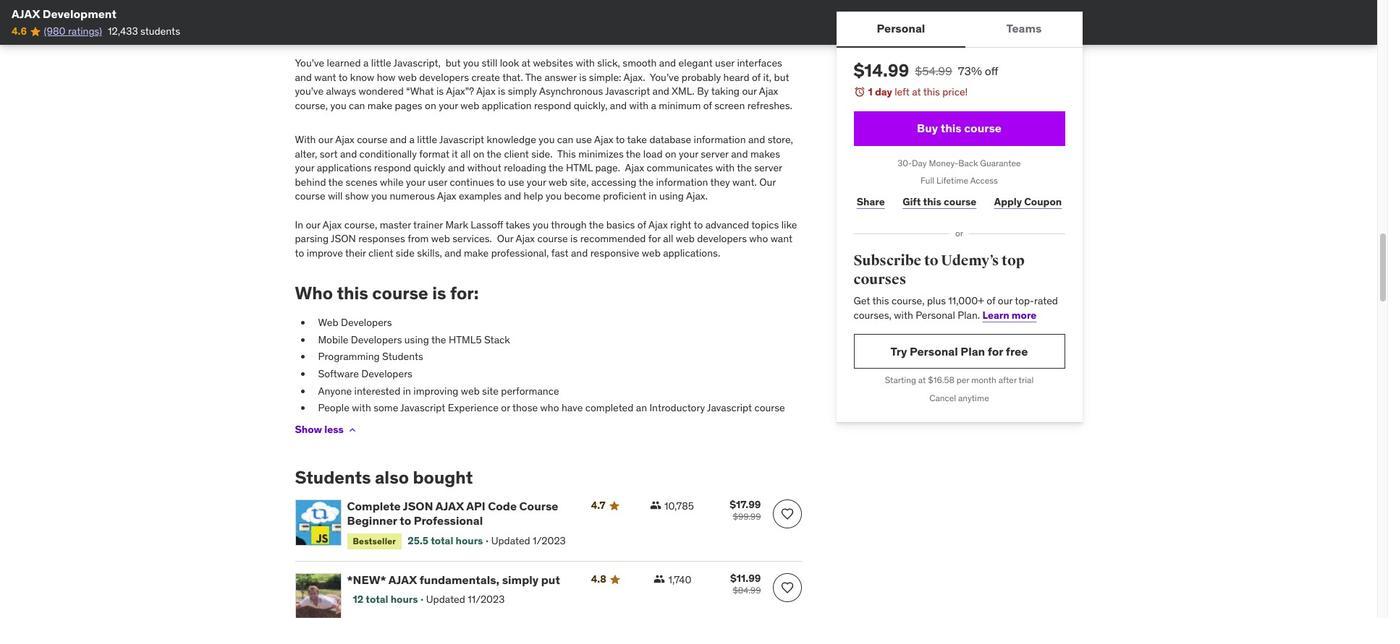 Task type: describe. For each thing, give the bounding box(es) containing it.
xsmall image for complete json ajax api code course beginner to professional
[[650, 500, 661, 512]]

the up the without
[[487, 147, 502, 160]]

to down parsing
[[295, 247, 304, 260]]

12 total hours
[[353, 594, 418, 607]]

complete json ajax api code course beginner to professional
[[347, 500, 558, 528]]

and down it
[[448, 162, 465, 175]]

of inside get this course, plus 11,000+ of our top-rated courses, with personal plan.
[[987, 295, 995, 308]]

anyone
[[318, 385, 352, 398]]

web down ajax"?
[[461, 99, 479, 112]]

some
[[374, 402, 398, 415]]

load
[[643, 147, 663, 160]]

database
[[649, 133, 691, 146]]

and right fast
[[571, 247, 588, 260]]

$99.99
[[733, 512, 761, 523]]

course, inside you've learned a little javascript,  but you still look at websites with slick, smooth and elegant user interfaces and want to know how web developers create that. the answer is simple: ajax.  you've probably heard of it, but you've always wondered "what is ajax"? ajax is simply asynchronous javascript and xml. by taking our ajax course, you can make pages on your web application respond quickly, and with a minimum of screen refreshes.
[[295, 99, 328, 112]]

of left it,
[[752, 71, 761, 84]]

who
[[295, 282, 333, 305]]

skills,
[[417, 247, 442, 260]]

interested
[[354, 385, 400, 398]]

$84.99
[[733, 586, 761, 597]]

web right responsive
[[642, 247, 661, 260]]

want inside you've learned a little javascript,  but you still look at websites with slick, smooth and elegant user interfaces and want to know how web developers create that. the answer is simple: ajax.  you've probably heard of it, but you've always wondered "what is ajax"? ajax is simply asynchronous javascript and xml. by taking our ajax course, you can make pages on your web application respond quickly, and with a minimum of screen refreshes.
[[314, 71, 336, 84]]

quickly
[[414, 162, 446, 175]]

0 horizontal spatial students
[[295, 467, 371, 489]]

ajax up parsing
[[323, 218, 342, 231]]

simply inside 'link'
[[502, 573, 539, 588]]

websites
[[533, 56, 573, 69]]

html5
[[449, 333, 482, 346]]

your inside you've learned a little javascript,  but you still look at websites with slick, smooth and elegant user interfaces and want to know how web developers create that. the answer is simple: ajax.  you've probably heard of it, but you've always wondered "what is ajax"? ajax is simply asynchronous javascript and xml. by taking our ajax course, you can make pages on your web application respond quickly, and with a minimum of screen refreshes.
[[439, 99, 458, 112]]

ajax. inside 'with our ajax course and a little javascript knowledge you can use ajax to take database information and store, alter, sort and conditionally format it all on the client side.  this minimizes the load on your server and makes your applications respond quickly and without reloading the html page.  ajax communicates with the server behind the scenes while your user continues to use your web site, accessing the information they want. our course will show you numerous ajax examples and help you become proficient in using ajax.'
[[686, 190, 708, 203]]

show
[[295, 424, 322, 437]]

your up communicates
[[679, 147, 698, 160]]

course, inside in our ajax course, master trainer mark lassoff takes you through the basics of ajax right to advanced topics like parsing json responses from web services.  our ajax course is recommended for all web developers who want to improve their client side skills, and make professional, fast and responsive web applications.
[[344, 218, 377, 231]]

accessing
[[591, 176, 636, 189]]

want inside in our ajax course, master trainer mark lassoff takes you through the basics of ajax right to advanced topics like parsing json responses from web services.  our ajax course is recommended for all web developers who want to improve their client side skills, and make professional, fast and responsive web applications.
[[771, 232, 792, 245]]

professional
[[414, 514, 483, 528]]

using inside web developers mobile developers using the html5 stack programming students software developers anyone interested in improving web site performance people with some javascript experience or those who have completed an introductory javascript course
[[404, 333, 429, 346]]

is inside in our ajax course, master trainer mark lassoff takes you through the basics of ajax right to advanced topics like parsing json responses from web services.  our ajax course is recommended for all web developers who want to improve their client side skills, and make professional, fast and responsive web applications.
[[570, 232, 578, 245]]

and left makes
[[731, 147, 748, 160]]

total for 25.5
[[431, 535, 453, 548]]

improve
[[307, 247, 343, 260]]

description
[[295, 23, 392, 45]]

updated 1/2023
[[491, 535, 566, 548]]

web inside web developers mobile developers using the html5 stack programming students software developers anyone interested in improving web site performance people with some javascript experience or those who have completed an introductory javascript course
[[461, 385, 480, 398]]

ajax down "create"
[[476, 85, 496, 98]]

who this course is for:
[[295, 282, 479, 305]]

2 horizontal spatial on
[[665, 147, 676, 160]]

0 vertical spatial or
[[955, 228, 963, 239]]

ajax up 'minimizes'
[[594, 133, 613, 146]]

you've
[[295, 56, 324, 69]]

developers inside in our ajax course, master trainer mark lassoff takes you through the basics of ajax right to advanced topics like parsing json responses from web services.  our ajax course is recommended for all web developers who want to improve their client side skills, and make professional, fast and responsive web applications.
[[697, 232, 747, 245]]

alarm image
[[854, 86, 865, 98]]

on inside you've learned a little javascript,  but you still look at websites with slick, smooth and elegant user interfaces and want to know how web developers create that. the answer is simple: ajax.  you've probably heard of it, but you've always wondered "what is ajax"? ajax is simply asynchronous javascript and xml. by taking our ajax course, you can make pages on your web application respond quickly, and with a minimum of screen refreshes.
[[425, 99, 436, 112]]

web developers mobile developers using the html5 stack programming students software developers anyone interested in improving web site performance people with some javascript experience or those who have completed an introductory javascript course
[[318, 316, 785, 415]]

application
[[482, 99, 532, 112]]

responsive
[[590, 247, 639, 260]]

in inside web developers mobile developers using the html5 stack programming students software developers anyone interested in improving web site performance people with some javascript experience or those who have completed an introductory javascript course
[[403, 385, 411, 398]]

price!
[[942, 85, 968, 98]]

our
[[759, 176, 776, 189]]

to inside complete json ajax api code course beginner to professional
[[400, 514, 411, 528]]

0 vertical spatial developers
[[341, 316, 392, 329]]

web up skills, on the left
[[431, 232, 450, 245]]

json inside complete json ajax api code course beginner to professional
[[403, 500, 433, 514]]

javascript inside 'with our ajax course and a little javascript knowledge you can use ajax to take database information and store, alter, sort and conditionally format it all on the client side.  this minimizes the load on your server and makes your applications respond quickly and without reloading the html page.  ajax communicates with the server behind the scenes while your user continues to use your web site, accessing the information they want. our course will show you numerous ajax examples and help you become proficient in using ajax.'
[[439, 133, 484, 146]]

$54.99
[[915, 64, 952, 78]]

updated for updated 1/2023
[[491, 535, 530, 548]]

you down while
[[371, 190, 387, 203]]

simply inside you've learned a little javascript,  but you still look at websites with slick, smooth and elegant user interfaces and want to know how web developers create that. the answer is simple: ajax.  you've probably heard of it, but you've always wondered "what is ajax"? ajax is simply asynchronous javascript and xml. by taking our ajax course, you can make pages on your web application respond quickly, and with a minimum of screen refreshes.
[[508, 85, 537, 98]]

right
[[670, 218, 691, 231]]

and up makes
[[748, 133, 765, 146]]

developers inside you've learned a little javascript,  but you still look at websites with slick, smooth and elegant user interfaces and want to know how web developers create that. the answer is simple: ajax.  you've probably heard of it, but you've always wondered "what is ajax"? ajax is simply asynchronous javascript and xml. by taking our ajax course, you can make pages on your web application respond quickly, and with a minimum of screen refreshes.
[[419, 71, 469, 84]]

and up applications
[[340, 147, 357, 160]]

ajax left right
[[648, 218, 668, 231]]

minimizes
[[578, 147, 624, 160]]

and left xml.
[[652, 85, 669, 98]]

at inside the starting at $16.58 per month after trial cancel anytime
[[918, 375, 926, 386]]

stack
[[484, 333, 510, 346]]

4.8
[[591, 573, 606, 586]]

beginner
[[347, 514, 397, 528]]

web down javascript,
[[398, 71, 417, 84]]

teams
[[1006, 21, 1042, 36]]

is up asynchronous
[[579, 71, 587, 84]]

try personal plan for free
[[891, 344, 1028, 359]]

1 horizontal spatial use
[[576, 133, 592, 146]]

at inside you've learned a little javascript,  but you still look at websites with slick, smooth and elegant user interfaces and want to know how web developers create that. the answer is simple: ajax.  you've probably heard of it, but you've always wondered "what is ajax"? ajax is simply asynchronous javascript and xml. by taking our ajax course, you can make pages on your web application respond quickly, and with a minimum of screen refreshes.
[[522, 56, 531, 69]]

students also bought
[[295, 467, 473, 489]]

apply coupon button
[[991, 188, 1065, 217]]

starting
[[885, 375, 916, 386]]

refreshes.
[[747, 99, 792, 112]]

the up want.
[[737, 162, 752, 175]]

basics
[[606, 218, 635, 231]]

$14.99
[[854, 59, 909, 82]]

lifetime
[[937, 175, 968, 186]]

smooth
[[623, 56, 657, 69]]

to down the without
[[496, 176, 506, 189]]

will
[[328, 190, 343, 203]]

off
[[985, 64, 998, 78]]

0 vertical spatial information
[[694, 133, 746, 146]]

try
[[891, 344, 907, 359]]

topics
[[751, 218, 779, 231]]

make inside in our ajax course, master trainer mark lassoff takes you through the basics of ajax right to advanced topics like parsing json responses from web services.  our ajax course is recommended for all web developers who want to improve their client side skills, and make professional, fast and responsive web applications.
[[464, 247, 489, 260]]

but
[[774, 71, 789, 84]]

ajax down "continues"
[[437, 190, 456, 203]]

a inside 'with our ajax course and a little javascript knowledge you can use ajax to take database information and store, alter, sort and conditionally format it all on the client side.  this minimizes the load on your server and makes your applications respond quickly and without reloading the html page.  ajax communicates with the server behind the scenes while your user continues to use your web site, accessing the information they want. our course will show you numerous ajax examples and help you become proficient in using ajax.'
[[409, 133, 415, 146]]

course inside web developers mobile developers using the html5 stack programming students software developers anyone interested in improving web site performance people with some javascript experience or those who have completed an introductory javascript course
[[754, 402, 785, 415]]

courses
[[854, 270, 906, 288]]

their
[[345, 247, 366, 260]]

0 horizontal spatial use
[[508, 176, 524, 189]]

javascript right introductory
[[707, 402, 752, 415]]

1 vertical spatial information
[[656, 176, 708, 189]]

our inside 'with our ajax course and a little javascript knowledge you can use ajax to take database information and store, alter, sort and conditionally format it all on the client side.  this minimizes the load on your server and makes your applications respond quickly and without reloading the html page.  ajax communicates with the server behind the scenes while your user continues to use your web site, accessing the information they want. our course will show you numerous ajax examples and help you become proficient in using ajax.'
[[318, 133, 333, 146]]

and right skills, on the left
[[445, 247, 461, 260]]

4.7
[[591, 500, 605, 513]]

and left help
[[504, 190, 521, 203]]

per
[[957, 375, 969, 386]]

web down right
[[676, 232, 695, 245]]

the up proficient
[[639, 176, 654, 189]]

development
[[43, 7, 116, 21]]

makes
[[750, 147, 780, 160]]

12,433 students
[[108, 25, 180, 38]]

web inside 'with our ajax course and a little javascript knowledge you can use ajax to take database information and store, alter, sort and conditionally format it all on the client side.  this minimizes the load on your server and makes your applications respond quickly and without reloading the html page.  ajax communicates with the server behind the scenes while your user continues to use your web site, accessing the information they want. our course will show you numerous ajax examples and help you become proficient in using ajax.'
[[549, 176, 567, 189]]

you up side.
[[539, 133, 555, 146]]

and left elegant
[[659, 56, 676, 69]]

course, inside get this course, plus 11,000+ of our top-rated courses, with personal plan.
[[892, 295, 925, 308]]

learn
[[982, 309, 1009, 322]]

and right quickly,
[[610, 99, 627, 112]]

also
[[375, 467, 409, 489]]

javascript down improving
[[400, 402, 445, 415]]

respond inside 'with our ajax course and a little javascript knowledge you can use ajax to take database information and store, alter, sort and conditionally format it all on the client side.  this minimizes the load on your server and makes your applications respond quickly and without reloading the html page.  ajax communicates with the server behind the scenes while your user continues to use your web site, accessing the information they want. our course will show you numerous ajax examples and help you become proficient in using ajax.'
[[374, 162, 411, 175]]

how
[[377, 71, 396, 84]]

to right right
[[694, 218, 703, 231]]

completed
[[585, 402, 634, 415]]

this down $54.99
[[923, 85, 940, 98]]

1 horizontal spatial on
[[473, 147, 484, 160]]

in inside 'with our ajax course and a little javascript knowledge you can use ajax to take database information and store, alter, sort and conditionally format it all on the client side.  this minimizes the load on your server and makes your applications respond quickly and without reloading the html page.  ajax communicates with the server behind the scenes while your user continues to use your web site, accessing the information they want. our course will show you numerous ajax examples and help you become proficient in using ajax.'
[[649, 190, 657, 203]]

html
[[566, 162, 593, 175]]

an
[[636, 402, 647, 415]]

your down alter,
[[295, 162, 314, 175]]

the inside in our ajax course, master trainer mark lassoff takes you through the basics of ajax right to advanced topics like parsing json responses from web services.  our ajax course is recommended for all web developers who want to improve their client side skills, and make professional, fast and responsive web applications.
[[589, 218, 604, 231]]

course inside in our ajax course, master trainer mark lassoff takes you through the basics of ajax right to advanced topics like parsing json responses from web services.  our ajax course is recommended for all web developers who want to improve their client side skills, and make professional, fast and responsive web applications.
[[537, 232, 568, 245]]

responses
[[358, 232, 405, 245]]

json inside in our ajax course, master trainer mark lassoff takes you through the basics of ajax right to advanced topics like parsing json responses from web services.  our ajax course is recommended for all web developers who want to improve their client side skills, and make professional, fast and responsive web applications.
[[331, 232, 356, 245]]

proficient
[[603, 190, 646, 203]]

wishlist image for complete json ajax api code course beginner to professional
[[780, 508, 794, 522]]

little inside you've learned a little javascript,  but you still look at websites with slick, smooth and elegant user interfaces and want to know how web developers create that. the answer is simple: ajax.  you've probably heard of it, but you've always wondered "what is ajax"? ajax is simply asynchronous javascript and xml. by taking our ajax course, you can make pages on your web application respond quickly, and with a minimum of screen refreshes.
[[371, 56, 391, 69]]

with left slick,
[[576, 56, 595, 69]]

that.
[[502, 71, 523, 84]]

professional,
[[491, 247, 549, 260]]

performance
[[501, 385, 559, 398]]

user inside you've learned a little javascript,  but you still look at websites with slick, smooth and elegant user interfaces and want to know how web developers create that. the answer is simple: ajax.  you've probably heard of it, but you've always wondered "what is ajax"? ajax is simply asynchronous javascript and xml. by taking our ajax course, you can make pages on your web application respond quickly, and with a minimum of screen refreshes.
[[715, 56, 735, 69]]

look
[[500, 56, 519, 69]]

hours for 25.5 total hours
[[456, 535, 483, 548]]

and up the conditionally
[[390, 133, 407, 146]]

free
[[1006, 344, 1028, 359]]

share
[[857, 195, 885, 208]]

25.5 total hours
[[408, 535, 483, 548]]

javascript inside you've learned a little javascript,  but you still look at websites with slick, smooth and elegant user interfaces and want to know how web developers create that. the answer is simple: ajax.  you've probably heard of it, but you've always wondered "what is ajax"? ajax is simply asynchronous javascript and xml. by taking our ajax course, you can make pages on your web application respond quickly, and with a minimum of screen refreshes.
[[605, 85, 650, 98]]

the down side.
[[549, 162, 563, 175]]

ajax down it,
[[759, 85, 778, 98]]

ajax up professional,
[[516, 232, 535, 245]]

people
[[318, 402, 349, 415]]

you down always
[[330, 99, 346, 112]]

takes
[[505, 218, 530, 231]]

want.
[[732, 176, 757, 189]]

complete
[[347, 500, 401, 514]]

to left take
[[616, 133, 625, 146]]

coupon
[[1024, 195, 1062, 208]]

course
[[519, 500, 558, 514]]

can inside 'with our ajax course and a little javascript knowledge you can use ajax to take database information and store, alter, sort and conditionally format it all on the client side.  this minimizes the load on your server and makes your applications respond quickly and without reloading the html page.  ajax communicates with the server behind the scenes while your user continues to use your web site, accessing the information they want. our course will show you numerous ajax examples and help you become proficient in using ajax.'
[[557, 133, 573, 146]]

total for 12
[[366, 594, 388, 607]]

your up help
[[527, 176, 546, 189]]

api
[[466, 500, 485, 514]]

alter,
[[295, 147, 317, 160]]

plan
[[961, 344, 985, 359]]

advanced
[[705, 218, 749, 231]]

javascript,
[[393, 56, 441, 69]]

buy this course
[[917, 121, 1002, 135]]

top
[[1002, 252, 1025, 270]]



Task type: vqa. For each thing, say whether or not it's contained in the screenshot.
right Purpose
no



Task type: locate. For each thing, give the bounding box(es) containing it.
to inside subscribe to udemy's top courses
[[924, 252, 938, 270]]

information down communicates
[[656, 176, 708, 189]]

on
[[425, 99, 436, 112], [473, 147, 484, 160], [665, 147, 676, 160]]

can down always
[[349, 99, 365, 112]]

0 vertical spatial a
[[363, 56, 369, 69]]

1 horizontal spatial students
[[382, 351, 423, 364]]

take
[[627, 133, 647, 146]]

ajax. inside you've learned a little javascript,  but you still look at websites with slick, smooth and elegant user interfaces and want to know how web developers create that. the answer is simple: ajax.  you've probably heard of it, but you've always wondered "what is ajax"? ajax is simply asynchronous javascript and xml. by taking our ajax course, you can make pages on your web application respond quickly, and with a minimum of screen refreshes.
[[623, 71, 645, 84]]

simply
[[508, 85, 537, 98], [502, 573, 539, 588]]

course, down you've
[[295, 99, 328, 112]]

1 vertical spatial use
[[508, 176, 524, 189]]

0 vertical spatial personal
[[877, 21, 925, 36]]

2 vertical spatial personal
[[910, 344, 958, 359]]

2 vertical spatial ajax
[[388, 573, 417, 588]]

with up take
[[629, 99, 649, 112]]

day
[[912, 157, 927, 168]]

tab list
[[836, 12, 1082, 48]]

1 horizontal spatial who
[[749, 232, 768, 245]]

the left html5
[[431, 333, 446, 346]]

this up courses,
[[872, 295, 889, 308]]

hours for 12 total hours
[[391, 594, 418, 607]]

2 horizontal spatial a
[[651, 99, 656, 112]]

0 horizontal spatial server
[[701, 147, 729, 160]]

updated down code
[[491, 535, 530, 548]]

0 horizontal spatial client
[[368, 247, 393, 260]]

course, left plus
[[892, 295, 925, 308]]

0 horizontal spatial user
[[428, 176, 447, 189]]

0 vertical spatial can
[[349, 99, 365, 112]]

this for gift this course
[[923, 195, 941, 208]]

hours down complete json ajax api code course beginner to professional link at the bottom left of the page
[[456, 535, 483, 548]]

more
[[1012, 309, 1037, 322]]

this for get this course, plus 11,000+ of our top-rated courses, with personal plan.
[[872, 295, 889, 308]]

introductory
[[649, 402, 705, 415]]

0 horizontal spatial a
[[363, 56, 369, 69]]

0 vertical spatial for
[[648, 232, 661, 245]]

0 vertical spatial wishlist image
[[780, 508, 794, 522]]

this inside get this course, plus 11,000+ of our top-rated courses, with personal plan.
[[872, 295, 889, 308]]

1 vertical spatial updated
[[426, 594, 465, 607]]

for right recommended
[[648, 232, 661, 245]]

1 horizontal spatial using
[[659, 190, 684, 203]]

personal inside button
[[877, 21, 925, 36]]

web up experience
[[461, 385, 480, 398]]

0 vertical spatial in
[[649, 190, 657, 203]]

in right proficient
[[649, 190, 657, 203]]

2 vertical spatial developers
[[361, 368, 412, 381]]

1 vertical spatial ajax
[[435, 500, 464, 514]]

create
[[471, 71, 500, 84]]

who inside web developers mobile developers using the html5 stack programming students software developers anyone interested in improving web site performance people with some javascript experience or those who have completed an introductory javascript course
[[540, 402, 559, 415]]

developers
[[419, 71, 469, 84], [697, 232, 747, 245]]

1 vertical spatial developers
[[697, 232, 747, 245]]

want down 'like'
[[771, 232, 792, 245]]

make inside you've learned a little javascript,  but you still look at websites with slick, smooth and elegant user interfaces and want to know how web developers create that. the answer is simple: ajax.  you've probably heard of it, but you've always wondered "what is ajax"? ajax is simply asynchronous javascript and xml. by taking our ajax course, you can make pages on your web application respond quickly, and with a minimum of screen refreshes.
[[368, 99, 392, 112]]

1 vertical spatial little
[[417, 133, 437, 146]]

1 vertical spatial wishlist image
[[780, 581, 794, 596]]

1 vertical spatial using
[[404, 333, 429, 346]]

0 horizontal spatial who
[[540, 402, 559, 415]]

0 vertical spatial students
[[382, 351, 423, 364]]

little up format
[[417, 133, 437, 146]]

guarantee
[[980, 157, 1021, 168]]

little inside 'with our ajax course and a little javascript knowledge you can use ajax to take database information and store, alter, sort and conditionally format it all on the client side.  this minimizes the load on your server and makes your applications respond quickly and without reloading the html page.  ajax communicates with the server behind the scenes while your user continues to use your web site, accessing the information they want. our course will show you numerous ajax examples and help you become proficient in using ajax.'
[[417, 133, 437, 146]]

1 horizontal spatial developers
[[697, 232, 747, 245]]

1,740
[[668, 574, 691, 587]]

students up the interested
[[382, 351, 423, 364]]

our inside you've learned a little javascript,  but you still look at websites with slick, smooth and elegant user interfaces and want to know how web developers create that. the answer is simple: ajax.  you've probably heard of it, but you've always wondered "what is ajax"? ajax is simply asynchronous javascript and xml. by taking our ajax course, you can make pages on your web application respond quickly, and with a minimum of screen refreshes.
[[742, 85, 757, 98]]

2 wishlist image from the top
[[780, 581, 794, 596]]

help
[[524, 190, 543, 203]]

after
[[999, 375, 1017, 386]]

user inside 'with our ajax course and a little javascript knowledge you can use ajax to take database information and store, alter, sort and conditionally format it all on the client side.  this minimizes the load on your server and makes your applications respond quickly and without reloading the html page.  ajax communicates with the server behind the scenes while your user continues to use your web site, accessing the information they want. our course will show you numerous ajax examples and help you become proficient in using ajax.'
[[428, 176, 447, 189]]

0 vertical spatial course,
[[295, 99, 328, 112]]

is up application
[[498, 85, 505, 98]]

your
[[439, 99, 458, 112], [679, 147, 698, 160], [295, 162, 314, 175], [406, 176, 425, 189], [527, 176, 546, 189]]

2 vertical spatial at
[[918, 375, 926, 386]]

of up learn
[[987, 295, 995, 308]]

1 vertical spatial json
[[403, 500, 433, 514]]

and
[[659, 56, 676, 69], [295, 71, 312, 84], [652, 85, 669, 98], [610, 99, 627, 112], [390, 133, 407, 146], [748, 133, 765, 146], [340, 147, 357, 160], [731, 147, 748, 160], [448, 162, 465, 175], [504, 190, 521, 203], [445, 247, 461, 260], [571, 247, 588, 260]]

0 horizontal spatial updated
[[426, 594, 465, 607]]

courses,
[[854, 309, 892, 322]]

0 horizontal spatial json
[[331, 232, 356, 245]]

our up 'sort'
[[318, 133, 333, 146]]

0 vertical spatial want
[[314, 71, 336, 84]]

personal button
[[836, 12, 966, 46]]

ajax. up right
[[686, 190, 708, 203]]

"what
[[406, 85, 434, 98]]

the down take
[[626, 147, 641, 160]]

1 horizontal spatial or
[[955, 228, 963, 239]]

with inside 'with our ajax course and a little javascript knowledge you can use ajax to take database information and store, alter, sort and conditionally format it all on the client side.  this minimizes the load on your server and makes your applications respond quickly and without reloading the html page.  ajax communicates with the server behind the scenes while your user continues to use your web site, accessing the information they want. our course will show you numerous ajax examples and help you become proficient in using ajax.'
[[715, 162, 735, 175]]

respond inside you've learned a little javascript,  but you still look at websites with slick, smooth and elegant user interfaces and want to know how web developers create that. the answer is simple: ajax.  you've probably heard of it, but you've always wondered "what is ajax"? ajax is simply asynchronous javascript and xml. by taking our ajax course, you can make pages on your web application respond quickly, and with a minimum of screen refreshes.
[[534, 99, 571, 112]]

4.6
[[12, 25, 27, 38]]

on down database
[[665, 147, 676, 160]]

you left still
[[463, 56, 479, 69]]

information down screen
[[694, 133, 746, 146]]

0 horizontal spatial or
[[501, 402, 510, 415]]

0 vertical spatial server
[[701, 147, 729, 160]]

1 vertical spatial can
[[557, 133, 573, 146]]

with inside get this course, plus 11,000+ of our top-rated courses, with personal plan.
[[894, 309, 913, 322]]

25.5
[[408, 535, 428, 548]]

this right gift
[[923, 195, 941, 208]]

on down "what
[[425, 99, 436, 112]]

server up they on the top right of page
[[701, 147, 729, 160]]

ajax. down smooth
[[623, 71, 645, 84]]

server up our at the top right of page
[[754, 162, 782, 175]]

$17.99 $99.99
[[730, 499, 761, 523]]

using inside 'with our ajax course and a little javascript knowledge you can use ajax to take database information and store, alter, sort and conditionally format it all on the client side.  this minimizes the load on your server and makes your applications respond quickly and without reloading the html page.  ajax communicates with the server behind the scenes while your user continues to use your web site, accessing the information they want. our course will show you numerous ajax examples and help you become proficient in using ajax.'
[[659, 190, 684, 203]]

1 horizontal spatial hours
[[456, 535, 483, 548]]

73%
[[958, 64, 982, 78]]

0 vertical spatial user
[[715, 56, 735, 69]]

0 horizontal spatial can
[[349, 99, 365, 112]]

developers down who this course is for: on the top left
[[341, 316, 392, 329]]

or inside web developers mobile developers using the html5 stack programming students software developers anyone interested in improving web site performance people with some javascript experience or those who have completed an introductory javascript course
[[501, 402, 510, 415]]

total down professional
[[431, 535, 453, 548]]

put
[[541, 573, 560, 588]]

applications.
[[663, 247, 720, 260]]

mobile
[[318, 333, 348, 346]]

a up know
[[363, 56, 369, 69]]

1 vertical spatial course,
[[344, 218, 377, 231]]

sort
[[320, 147, 338, 160]]

1 vertical spatial developers
[[351, 333, 402, 346]]

1 vertical spatial make
[[464, 247, 489, 260]]

answer
[[545, 71, 577, 84]]

this for who this course is for:
[[337, 282, 368, 305]]

with right courses,
[[894, 309, 913, 322]]

developers up programming
[[351, 333, 402, 346]]

while
[[380, 176, 404, 189]]

plan.
[[958, 309, 980, 322]]

xsmall image inside show less button
[[347, 425, 358, 436]]

2 vertical spatial course,
[[892, 295, 925, 308]]

xsmall image right less
[[347, 425, 358, 436]]

simply left 'put'
[[502, 573, 539, 588]]

format
[[419, 147, 449, 160]]

our inside get this course, plus 11,000+ of our top-rated courses, with personal plan.
[[998, 295, 1013, 308]]

1 vertical spatial client
[[368, 247, 393, 260]]

ajax inside complete json ajax api code course beginner to professional
[[435, 500, 464, 514]]

1 horizontal spatial json
[[403, 500, 433, 514]]

you've
[[295, 85, 324, 98]]

user up heard
[[715, 56, 735, 69]]

learn more link
[[982, 309, 1037, 322]]

all right it
[[460, 147, 471, 160]]

who inside in our ajax course, master trainer mark lassoff takes you through the basics of ajax right to advanced topics like parsing json responses from web services.  our ajax course is recommended for all web developers who want to improve their client side skills, and make professional, fast and responsive web applications.
[[749, 232, 768, 245]]

you right help
[[546, 190, 562, 203]]

our inside in our ajax course, master trainer mark lassoff takes you through the basics of ajax right to advanced topics like parsing json responses from web services.  our ajax course is recommended for all web developers who want to improve their client side skills, and make professional, fast and responsive web applications.
[[306, 218, 320, 231]]

our down heard
[[742, 85, 757, 98]]

with our ajax course and a little javascript knowledge you can use ajax to take database information and store, alter, sort and conditionally format it all on the client side.  this minimizes the load on your server and makes your applications respond quickly and without reloading the html page.  ajax communicates with the server behind the scenes while your user continues to use your web site, accessing the information they want. our course will show you numerous ajax examples and help you become proficient in using ajax.
[[295, 133, 793, 203]]

students
[[382, 351, 423, 364], [295, 467, 371, 489]]

share button
[[854, 188, 888, 217]]

0 vertical spatial developers
[[419, 71, 469, 84]]

trial
[[1019, 375, 1034, 386]]

1 vertical spatial xsmall image
[[650, 500, 661, 512]]

and up you've
[[295, 71, 312, 84]]

tab list containing personal
[[836, 12, 1082, 48]]

who down topics
[[749, 232, 768, 245]]

little up how
[[371, 56, 391, 69]]

to down learned
[[338, 71, 348, 84]]

0 horizontal spatial using
[[404, 333, 429, 346]]

this for buy this course
[[941, 121, 962, 135]]

continues
[[450, 176, 494, 189]]

with inside web developers mobile developers using the html5 stack programming students software developers anyone interested in improving web site performance people with some javascript experience or those who have completed an introductory javascript course
[[352, 402, 371, 415]]

server
[[701, 147, 729, 160], [754, 162, 782, 175]]

0 vertical spatial use
[[576, 133, 592, 146]]

of inside in our ajax course, master trainer mark lassoff takes you through the basics of ajax right to advanced topics like parsing json responses from web services.  our ajax course is recommended for all web developers who want to improve their client side skills, and make professional, fast and responsive web applications.
[[637, 218, 646, 231]]

1 vertical spatial a
[[651, 99, 656, 112]]

bestseller
[[353, 536, 396, 547]]

asynchronous
[[539, 85, 603, 98]]

1 vertical spatial personal
[[916, 309, 955, 322]]

1 horizontal spatial little
[[417, 133, 437, 146]]

respond down asynchronous
[[534, 99, 571, 112]]

1 horizontal spatial ajax.
[[686, 190, 708, 203]]

you right takes
[[533, 218, 549, 231]]

updated
[[491, 535, 530, 548], [426, 594, 465, 607]]

developers
[[341, 316, 392, 329], [351, 333, 402, 346], [361, 368, 412, 381]]

0 horizontal spatial developers
[[419, 71, 469, 84]]

scenes
[[346, 176, 378, 189]]

bought
[[413, 467, 473, 489]]

0 horizontal spatial for
[[648, 232, 661, 245]]

at right left
[[912, 85, 921, 98]]

*new* ajax fundamentals, simply put
[[347, 573, 560, 588]]

rated
[[1034, 295, 1058, 308]]

side.
[[531, 147, 553, 160]]

use up 'minimizes'
[[576, 133, 592, 146]]

1 horizontal spatial total
[[431, 535, 453, 548]]

to inside you've learned a little javascript,  but you still look at websites with slick, smooth and elegant user interfaces and want to know how web developers create that. the answer is simple: ajax.  you've probably heard of it, but you've always wondered "what is ajax"? ajax is simply asynchronous javascript and xml. by taking our ajax course, you can make pages on your web application respond quickly, and with a minimum of screen refreshes.
[[338, 71, 348, 84]]

1 horizontal spatial all
[[663, 232, 673, 245]]

of down by on the top of page
[[703, 99, 712, 112]]

this right 'buy'
[[941, 121, 962, 135]]

our right in
[[306, 218, 320, 231]]

simple:
[[589, 71, 621, 84]]

0 horizontal spatial make
[[368, 99, 392, 112]]

store,
[[768, 133, 793, 146]]

ajax up 'sort'
[[335, 133, 354, 146]]

1 vertical spatial in
[[403, 385, 411, 398]]

ajax"?
[[446, 85, 474, 98]]

personal inside get this course, plus 11,000+ of our top-rated courses, with personal plan.
[[916, 309, 955, 322]]

is left for:
[[432, 282, 446, 305]]

0 vertical spatial simply
[[508, 85, 537, 98]]

0 horizontal spatial hours
[[391, 594, 418, 607]]

0 vertical spatial xsmall image
[[347, 425, 358, 436]]

get
[[854, 295, 870, 308]]

personal up $14.99 in the right of the page
[[877, 21, 925, 36]]

personal down plus
[[916, 309, 955, 322]]

still
[[482, 56, 497, 69]]

1 horizontal spatial ajax
[[388, 573, 417, 588]]

personal up $16.58
[[910, 344, 958, 359]]

course inside button
[[964, 121, 1002, 135]]

javascript up it
[[439, 133, 484, 146]]

11/2023
[[468, 594, 505, 607]]

students inside web developers mobile developers using the html5 stack programming students software developers anyone interested in improving web site performance people with some javascript experience or those who have completed an introductory javascript course
[[382, 351, 423, 364]]

wishlist image for *new* ajax fundamentals, simply put
[[780, 581, 794, 596]]

is left ajax"?
[[436, 85, 444, 98]]

programming
[[318, 351, 380, 364]]

day
[[875, 85, 892, 98]]

1 horizontal spatial in
[[649, 190, 657, 203]]

your down ajax"?
[[439, 99, 458, 112]]

all inside 'with our ajax course and a little javascript knowledge you can use ajax to take database information and store, alter, sort and conditionally format it all on the client side.  this minimizes the load on your server and makes your applications respond quickly and without reloading the html page.  ajax communicates with the server behind the scenes while your user continues to use your web site, accessing the information they want. our course will show you numerous ajax examples and help you become proficient in using ajax.'
[[460, 147, 471, 160]]

client down responses
[[368, 247, 393, 260]]

at up the
[[522, 56, 531, 69]]

2 horizontal spatial course,
[[892, 295, 925, 308]]

of right basics at the top
[[637, 218, 646, 231]]

2 horizontal spatial ajax
[[435, 500, 464, 514]]

by
[[697, 85, 709, 98]]

1 horizontal spatial a
[[409, 133, 415, 146]]

our
[[742, 85, 757, 98], [318, 133, 333, 146], [306, 218, 320, 231], [998, 295, 1013, 308]]

for inside try personal plan for free link
[[988, 344, 1003, 359]]

udemy's
[[941, 252, 999, 270]]

our up learn more link
[[998, 295, 1013, 308]]

0 vertical spatial respond
[[534, 99, 571, 112]]

0 vertical spatial client
[[504, 147, 529, 160]]

javascript down simple:
[[605, 85, 650, 98]]

1 horizontal spatial client
[[504, 147, 529, 160]]

developers down 'advanced'
[[697, 232, 747, 245]]

all
[[460, 147, 471, 160], [663, 232, 673, 245]]

1 vertical spatial for
[[988, 344, 1003, 359]]

1 vertical spatial at
[[912, 85, 921, 98]]

the up will at the top of the page
[[328, 176, 343, 189]]

examples
[[459, 190, 502, 203]]

updated down *new* ajax fundamentals, simply put
[[426, 594, 465, 607]]

buy this course button
[[854, 111, 1065, 146]]

complete json ajax api code course beginner to professional link
[[347, 500, 574, 528]]

reloading
[[504, 162, 546, 175]]

with down the interested
[[352, 402, 371, 415]]

1 vertical spatial respond
[[374, 162, 411, 175]]

12,433
[[108, 25, 138, 38]]

quickly,
[[574, 99, 608, 112]]

to
[[338, 71, 348, 84], [616, 133, 625, 146], [496, 176, 506, 189], [694, 218, 703, 231], [295, 247, 304, 260], [924, 252, 938, 270], [400, 514, 411, 528]]

a left minimum on the top
[[651, 99, 656, 112]]

you inside in our ajax course, master trainer mark lassoff takes you through the basics of ajax right to advanced topics like parsing json responses from web services.  our ajax course is recommended for all web developers who want to improve their client side skills, and make professional, fast and responsive web applications.
[[533, 218, 549, 231]]

this inside button
[[941, 121, 962, 135]]

your up numerous
[[406, 176, 425, 189]]

is
[[579, 71, 587, 84], [436, 85, 444, 98], [498, 85, 505, 98], [570, 232, 578, 245], [432, 282, 446, 305]]

ajax
[[476, 85, 496, 98], [759, 85, 778, 98], [335, 133, 354, 146], [594, 133, 613, 146], [437, 190, 456, 203], [323, 218, 342, 231], [648, 218, 668, 231], [516, 232, 535, 245]]

minimum
[[659, 99, 701, 112]]

become
[[564, 190, 601, 203]]

client inside 'with our ajax course and a little javascript knowledge you can use ajax to take database information and store, alter, sort and conditionally format it all on the client side.  this minimizes the load on your server and makes your applications respond quickly and without reloading the html page.  ajax communicates with the server behind the scenes while your user continues to use your web site, accessing the information they want. our course will show you numerous ajax examples and help you become proficient in using ajax.'
[[504, 147, 529, 160]]

updated for updated 11/2023
[[426, 594, 465, 607]]

a
[[363, 56, 369, 69], [651, 99, 656, 112], [409, 133, 415, 146]]

1 horizontal spatial respond
[[534, 99, 571, 112]]

can inside you've learned a little javascript,  but you still look at websites with slick, smooth and elegant user interfaces and want to know how web developers create that. the answer is simple: ajax.  you've probably heard of it, but you've always wondered "what is ajax"? ajax is simply asynchronous javascript and xml. by taking our ajax course, you can make pages on your web application respond quickly, and with a minimum of screen refreshes.
[[349, 99, 365, 112]]

the inside web developers mobile developers using the html5 stack programming students software developers anyone interested in improving web site performance people with some javascript experience or those who have completed an introductory javascript course
[[431, 333, 446, 346]]

0 horizontal spatial on
[[425, 99, 436, 112]]

1 vertical spatial who
[[540, 402, 559, 415]]

wishlist image
[[780, 508, 794, 522], [780, 581, 794, 596]]

1 vertical spatial simply
[[502, 573, 539, 588]]

wishlist image right the $99.99
[[780, 508, 794, 522]]

1 horizontal spatial for
[[988, 344, 1003, 359]]

0 horizontal spatial all
[[460, 147, 471, 160]]

0 vertical spatial hours
[[456, 535, 483, 548]]

is down through
[[570, 232, 578, 245]]

client down "knowledge"
[[504, 147, 529, 160]]

or left 'those'
[[501, 402, 510, 415]]

1 vertical spatial students
[[295, 467, 371, 489]]

all inside in our ajax course, master trainer mark lassoff takes you through the basics of ajax right to advanced topics like parsing json responses from web services.  our ajax course is recommended for all web developers who want to improve their client side skills, and make professional, fast and responsive web applications.
[[663, 232, 673, 245]]

0 vertical spatial ajax
[[12, 7, 40, 21]]

xsmall image left the 10,785
[[650, 500, 661, 512]]

want
[[314, 71, 336, 84], [771, 232, 792, 245]]

pages
[[395, 99, 422, 112]]

1 day left at this price!
[[868, 85, 968, 98]]

$16.58
[[928, 375, 954, 386]]

in
[[295, 218, 303, 231]]

xsmall image
[[347, 425, 358, 436], [650, 500, 661, 512], [654, 574, 665, 586]]

1 wishlist image from the top
[[780, 508, 794, 522]]

xml.
[[672, 85, 695, 98]]

top-
[[1015, 295, 1034, 308]]

without
[[467, 162, 501, 175]]

0 horizontal spatial ajax.
[[623, 71, 645, 84]]

json
[[331, 232, 356, 245], [403, 500, 433, 514]]

or up udemy's
[[955, 228, 963, 239]]

want down you've
[[314, 71, 336, 84]]

1 vertical spatial total
[[366, 594, 388, 607]]

0 vertical spatial who
[[749, 232, 768, 245]]

1 vertical spatial user
[[428, 176, 447, 189]]

gift this course
[[903, 195, 976, 208]]

the up recommended
[[589, 218, 604, 231]]

less
[[324, 424, 344, 437]]

services.
[[452, 232, 492, 245]]

for inside in our ajax course, master trainer mark lassoff takes you through the basics of ajax right to advanced topics like parsing json responses from web services.  our ajax course is recommended for all web developers who want to improve their client side skills, and make professional, fast and responsive web applications.
[[648, 232, 661, 245]]

0 horizontal spatial total
[[366, 594, 388, 607]]

xsmall image left 1,740
[[654, 574, 665, 586]]

1 vertical spatial ajax.
[[686, 190, 708, 203]]

1 horizontal spatial user
[[715, 56, 735, 69]]

ajax inside 'link'
[[388, 573, 417, 588]]

0 vertical spatial ajax.
[[623, 71, 645, 84]]

1 vertical spatial want
[[771, 232, 792, 245]]

client inside in our ajax course, master trainer mark lassoff takes you through the basics of ajax right to advanced topics like parsing json responses from web services.  our ajax course is recommended for all web developers who want to improve their client side skills, and make professional, fast and responsive web applications.
[[368, 247, 393, 260]]

xsmall image for *new* ajax fundamentals, simply put
[[654, 574, 665, 586]]

1 vertical spatial server
[[754, 162, 782, 175]]



